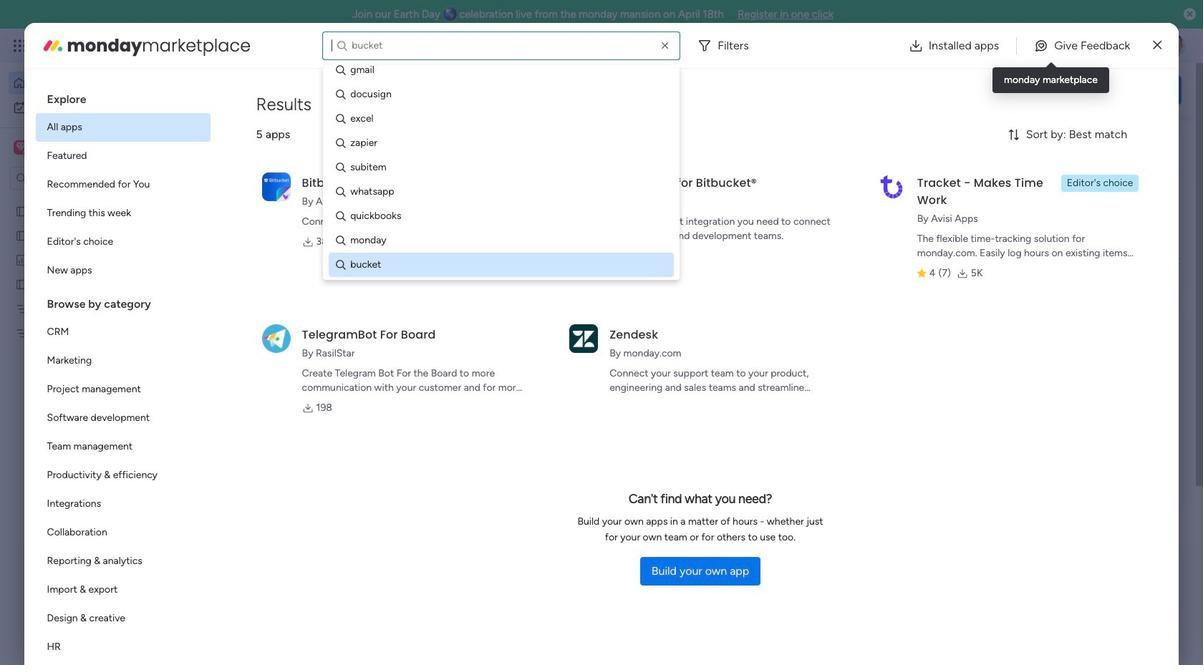 Task type: describe. For each thing, give the bounding box(es) containing it.
getting started element
[[967, 551, 1182, 608]]

circle o image
[[988, 236, 998, 247]]

2 public board image from the top
[[15, 277, 29, 291]]

quick search results list box
[[221, 163, 933, 528]]

1 horizontal spatial monday marketplace image
[[1044, 39, 1058, 53]]

2 heading from the top
[[36, 285, 210, 318]]

terry turtle image
[[1163, 34, 1186, 57]]

2 workspace image from the left
[[16, 140, 26, 155]]

search everything image
[[1079, 39, 1093, 53]]

select product image
[[13, 39, 27, 53]]

1 heading from the top
[[36, 80, 210, 113]]

dapulse x slim image
[[1160, 133, 1177, 150]]

v2 user feedback image
[[979, 82, 989, 98]]

v2 bolt switch image
[[1090, 82, 1099, 98]]



Task type: locate. For each thing, give the bounding box(es) containing it.
invite members image
[[1012, 39, 1026, 53]]

workspace selection element
[[14, 139, 120, 158]]

dapulse x slim image
[[1153, 37, 1162, 54]]

option
[[9, 72, 174, 95], [9, 96, 174, 119], [36, 113, 210, 142], [36, 142, 210, 170], [36, 170, 210, 199], [0, 198, 183, 201], [36, 199, 210, 228], [36, 228, 210, 256], [36, 256, 210, 285], [36, 318, 210, 347], [36, 347, 210, 375], [36, 375, 210, 404], [36, 404, 210, 433], [36, 433, 210, 461], [36, 461, 210, 490], [36, 490, 210, 519], [36, 519, 210, 547], [36, 547, 210, 576], [36, 576, 210, 604], [36, 604, 210, 633], [36, 633, 210, 662]]

public board image up public board image
[[15, 204, 29, 218]]

public board image
[[15, 204, 29, 218], [15, 277, 29, 291]]

notifications image
[[949, 39, 963, 53]]

see plans image
[[238, 38, 250, 54]]

2 image
[[991, 29, 1004, 45]]

help center element
[[967, 619, 1182, 665]]

help image
[[1110, 39, 1124, 53]]

1 workspace image from the left
[[14, 140, 28, 155]]

workspace image
[[14, 140, 28, 155], [16, 140, 26, 155]]

1 vertical spatial heading
[[36, 285, 210, 318]]

0 vertical spatial heading
[[36, 80, 210, 113]]

0 horizontal spatial monday marketplace image
[[41, 34, 64, 57]]

monday marketplace image right invite members image
[[1044, 39, 1058, 53]]

update feed image
[[981, 39, 995, 53]]

public dashboard image
[[15, 253, 29, 266]]

Search in workspace field
[[30, 170, 120, 187]]

check circle image
[[988, 181, 998, 192]]

app logo image
[[262, 172, 290, 201], [877, 172, 906, 201], [262, 324, 290, 353], [570, 324, 598, 353]]

1 public board image from the top
[[15, 204, 29, 218]]

list box
[[36, 80, 210, 665], [0, 196, 183, 538]]

public board image
[[15, 228, 29, 242]]

0 vertical spatial public board image
[[15, 204, 29, 218]]

monday marketplace image
[[41, 34, 64, 57], [1044, 39, 1058, 53]]

public board image down the public dashboard "image"
[[15, 277, 29, 291]]

monday marketplace image right the select product image
[[41, 34, 64, 57]]

1 vertical spatial public board image
[[15, 277, 29, 291]]

heading
[[36, 80, 210, 113], [36, 285, 210, 318]]



Task type: vqa. For each thing, say whether or not it's contained in the screenshot.
the bottommost Public board icon
yes



